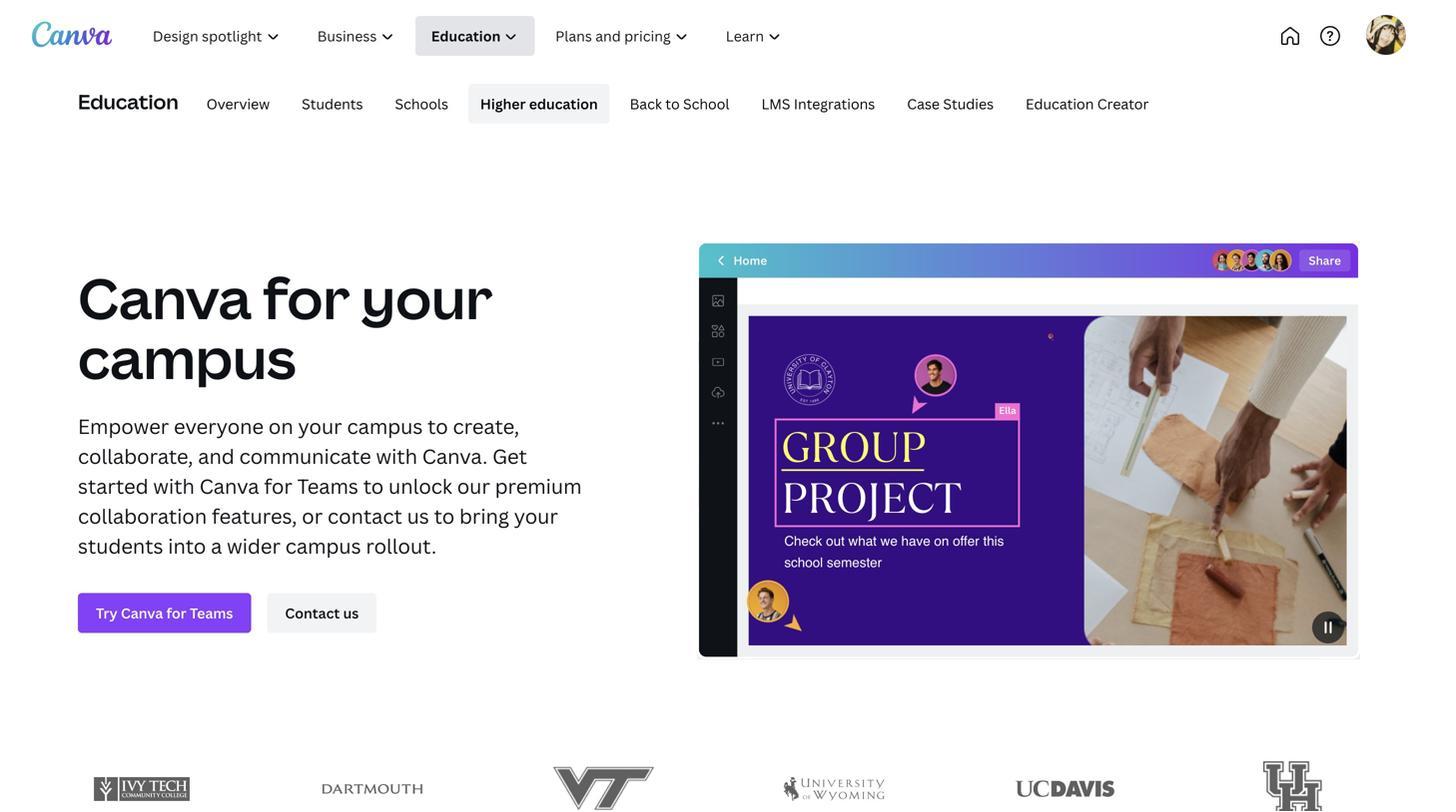 Task type: vqa. For each thing, say whether or not it's contained in the screenshot.
rightmost list
no



Task type: locate. For each thing, give the bounding box(es) containing it.
check inside student onboarding check out what we have on offer this school semester
[[784, 534, 822, 549]]

integrations
[[794, 94, 875, 113]]

have
[[901, 534, 931, 549], [901, 534, 931, 549]]

what inside check out what we have on offer this school semester ben
[[848, 534, 877, 549]]

communicate
[[239, 443, 371, 470]]

2 vertical spatial campus
[[285, 533, 361, 560]]

menu bar
[[186, 84, 1161, 124]]

out
[[826, 534, 845, 549], [826, 534, 845, 549]]

1 vertical spatial for
[[264, 473, 292, 500]]

on inside student onboarding check out what we have on offer this school semester
[[934, 534, 949, 549]]

1 horizontal spatial education
[[1026, 94, 1094, 113]]

1 horizontal spatial with
[[376, 443, 417, 470]]

or
[[302, 503, 323, 530]]

case
[[907, 94, 940, 113]]

education creator link
[[1014, 84, 1161, 124]]

check out what we have on offer this school semester ben
[[784, 514, 1019, 571]]

with
[[376, 443, 417, 470], [153, 473, 195, 500]]

canva
[[78, 260, 252, 336], [199, 473, 259, 500]]

0 horizontal spatial education
[[78, 88, 178, 115]]

top level navigation element
[[136, 16, 866, 56]]

back
[[630, 94, 662, 113]]

campus up everyone on the left bottom of page
[[78, 320, 296, 396]]

0 vertical spatial with
[[376, 443, 417, 470]]

canva inside empower everyone on your campus to create, collaborate, and communicate with canva. get started with canva for teams to unlock our premium collaboration features, or contact us to bring your students into a wider campus rollout.
[[199, 473, 259, 500]]

0 vertical spatial for
[[263, 260, 350, 336]]

your
[[361, 260, 493, 336], [298, 413, 342, 440], [514, 503, 558, 530]]

what
[[848, 534, 877, 549], [848, 534, 877, 549]]

for
[[263, 260, 350, 336], [264, 473, 292, 500]]

1 vertical spatial campus
[[347, 413, 423, 440]]

campus down or
[[285, 533, 361, 560]]

with up unlock
[[376, 443, 417, 470]]

school
[[784, 555, 823, 571], [784, 555, 823, 571]]

out inside student onboarding check out what we have on offer this school semester
[[826, 534, 845, 549]]

with up collaboration
[[153, 473, 195, 500]]

we
[[881, 534, 898, 549], [881, 534, 898, 549]]

to up canva.
[[428, 413, 448, 440]]

out inside check out what we have on offer this school semester ben
[[826, 534, 845, 549]]

studies
[[943, 94, 994, 113]]

on
[[269, 413, 293, 440], [934, 534, 949, 549], [934, 534, 949, 549]]

semester
[[827, 555, 882, 571], [827, 555, 882, 571]]

2 vertical spatial your
[[514, 503, 558, 530]]

0 vertical spatial canva
[[78, 260, 252, 336]]

canva for your campus
[[78, 260, 493, 396]]

2 horizontal spatial your
[[514, 503, 558, 530]]

into
[[168, 533, 206, 560]]

on inside empower everyone on your campus to create, collaborate, and communicate with canva. get started with canva for teams to unlock our premium collaboration features, or contact us to bring your students into a wider campus rollout.
[[269, 413, 293, 440]]

check
[[784, 534, 822, 549], [784, 534, 822, 549]]

0 horizontal spatial with
[[153, 473, 195, 500]]

ivy tech image
[[91, 769, 192, 811]]

education creator
[[1026, 94, 1149, 113]]

dartmouth image
[[322, 774, 423, 806]]

campus
[[78, 320, 296, 396], [347, 413, 423, 440], [285, 533, 361, 560]]

semester inside check out what we have on offer this school semester ben
[[827, 555, 882, 571]]

us
[[407, 503, 429, 530]]

1 vertical spatial your
[[298, 413, 342, 440]]

0 vertical spatial campus
[[78, 320, 296, 396]]

this
[[983, 534, 1004, 549], [983, 534, 1004, 549]]

1 vertical spatial canva
[[199, 473, 259, 500]]

education
[[529, 94, 598, 113]]

rollout.
[[366, 533, 437, 560]]

have inside student onboarding check out what we have on offer this school semester
[[901, 534, 931, 549]]

0 vertical spatial your
[[361, 260, 493, 336]]

offer
[[953, 534, 980, 549], [953, 534, 980, 549]]

to up contact
[[363, 473, 384, 500]]

collaborate,
[[78, 443, 193, 470]]

our
[[457, 473, 490, 500]]

and
[[198, 443, 234, 470]]

we inside student onboarding check out what we have on offer this school semester
[[881, 534, 898, 549]]

bring
[[459, 503, 509, 530]]

1 horizontal spatial your
[[361, 260, 493, 336]]

we inside check out what we have on offer this school semester ben
[[881, 534, 898, 549]]

education
[[78, 88, 178, 115], [1026, 94, 1094, 113]]

university of wyoming image
[[784, 769, 885, 811]]

0 horizontal spatial your
[[298, 413, 342, 440]]

virginia tech image
[[553, 744, 654, 812]]

have inside check out what we have on offer this school semester ben
[[901, 534, 931, 549]]

to
[[665, 94, 680, 113], [428, 413, 448, 440], [363, 473, 384, 500], [434, 503, 455, 530]]

student
[[781, 419, 976, 477]]

for inside empower everyone on your campus to create, collaborate, and communicate with canva. get started with canva for teams to unlock our premium collaboration features, or contact us to bring your students into a wider campus rollout.
[[264, 473, 292, 500]]

university of houston image
[[1263, 748, 1329, 812]]

education for education creator
[[1026, 94, 1094, 113]]

campus inside canva for your campus
[[78, 320, 296, 396]]

students link
[[290, 84, 375, 124]]

on inside check out what we have on offer this school semester ben
[[934, 534, 949, 549]]

campus up unlock
[[347, 413, 423, 440]]



Task type: describe. For each thing, give the bounding box(es) containing it.
creator
[[1097, 94, 1149, 113]]

case studies link
[[895, 84, 1006, 124]]

check inside check out what we have on offer this school semester ben
[[784, 534, 822, 549]]

lms integrations link
[[750, 84, 887, 124]]

back to school
[[630, 94, 730, 113]]

education for education
[[78, 88, 178, 115]]

back to school link
[[618, 84, 742, 124]]

this inside check out what we have on offer this school semester ben
[[983, 534, 1004, 549]]

premium
[[495, 473, 582, 500]]

higher
[[480, 94, 526, 113]]

get
[[492, 443, 527, 470]]

started
[[78, 473, 148, 500]]

canva inside canva for your campus
[[78, 260, 252, 336]]

schools link
[[383, 84, 460, 124]]

school inside check out what we have on offer this school semester ben
[[784, 555, 823, 571]]

collaboration
[[78, 503, 207, 530]]

offer inside student onboarding check out what we have on offer this school semester
[[953, 534, 980, 549]]

students
[[78, 533, 163, 560]]

your inside canva for your campus
[[361, 260, 493, 336]]

wider
[[227, 533, 281, 560]]

school
[[683, 94, 730, 113]]

case studies
[[907, 94, 994, 113]]

empower everyone on your campus to create, collaborate, and communicate with canva. get started with canva for teams to unlock our premium collaboration features, or contact us to bring your students into a wider campus rollout.
[[78, 413, 582, 560]]

student onboarding check out what we have on offer this school semester
[[781, 419, 1061, 571]]

group project
[[781, 419, 961, 528]]

project
[[781, 469, 961, 528]]

onboarding
[[781, 469, 1061, 528]]

teams
[[297, 473, 358, 500]]

unlock
[[389, 473, 452, 500]]

uc davis image
[[1015, 772, 1116, 808]]

lms integrations
[[761, 94, 875, 113]]

menu bar containing overview
[[186, 84, 1161, 124]]

ben
[[1001, 514, 1019, 527]]

schools
[[395, 94, 448, 113]]

to right us
[[434, 503, 455, 530]]

overview
[[206, 94, 270, 113]]

features,
[[212, 503, 297, 530]]

students
[[302, 94, 363, 113]]

canva.
[[422, 443, 488, 470]]

everyone
[[174, 413, 264, 440]]

semester inside student onboarding check out what we have on offer this school semester
[[827, 555, 882, 571]]

ella
[[999, 405, 1016, 418]]

empower
[[78, 413, 169, 440]]

create,
[[453, 413, 519, 440]]

group
[[781, 419, 926, 477]]

a
[[211, 533, 222, 560]]

for inside canva for your campus
[[263, 260, 350, 336]]

lms
[[761, 94, 791, 113]]

higher education
[[480, 94, 598, 113]]

higher education link
[[468, 84, 610, 124]]

to right the back
[[665, 94, 680, 113]]

what inside student onboarding check out what we have on offer this school semester
[[848, 534, 877, 549]]

1 vertical spatial with
[[153, 473, 195, 500]]

overview link
[[194, 84, 282, 124]]

this inside student onboarding check out what we have on offer this school semester
[[983, 534, 1004, 549]]

school inside student onboarding check out what we have on offer this school semester
[[784, 555, 823, 571]]

contact
[[328, 503, 402, 530]]

offer inside check out what we have on offer this school semester ben
[[953, 534, 980, 549]]



